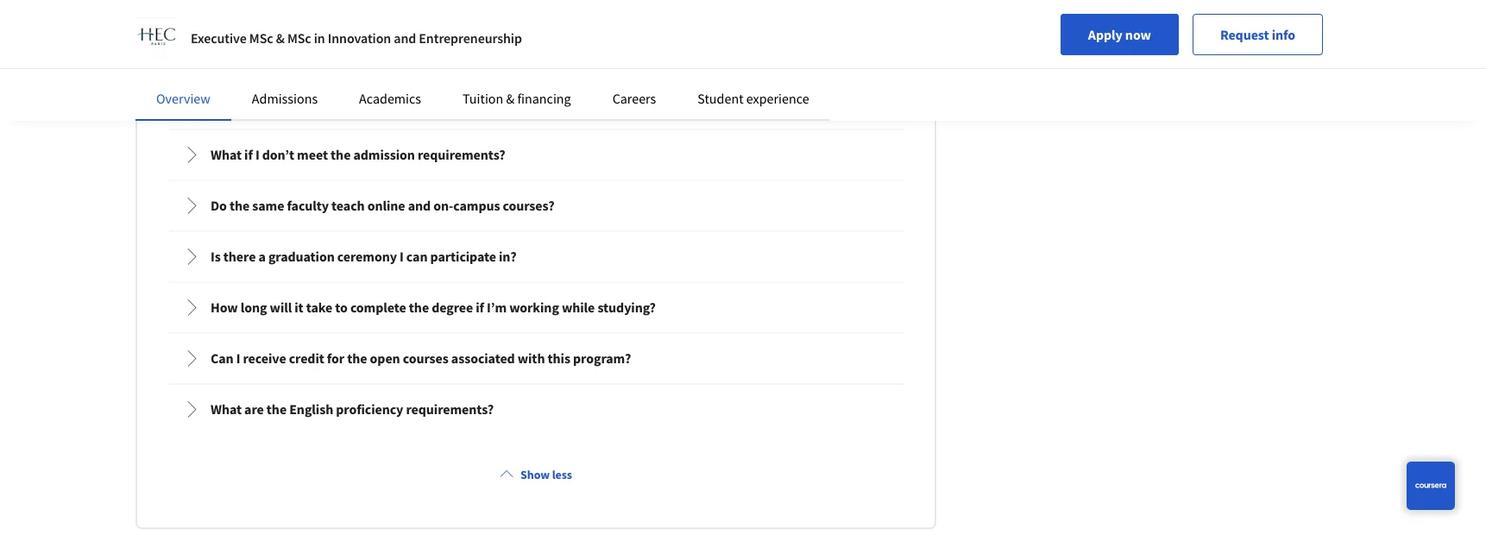 Task type: locate. For each thing, give the bounding box(es) containing it.
tuition & financing link
[[463, 90, 571, 107]]

are
[[244, 401, 264, 418]]

&
[[276, 29, 285, 47], [506, 90, 515, 107]]

student experience
[[698, 90, 809, 107]]

the left open
[[347, 350, 367, 367]]

msc up professionals
[[473, 51, 496, 68]]

how long will it take to complete the degree if i'm working while studying? button
[[169, 284, 903, 332]]

and inside dropdown button
[[408, 197, 431, 215]]

request info
[[1220, 26, 1295, 43]]

for right credit at bottom
[[327, 350, 344, 367]]

executive down entrepreneurship
[[415, 51, 470, 68]]

at
[[541, 71, 552, 89]]

online
[[367, 197, 405, 215]]

to up least
[[558, 51, 570, 68]]

0 horizontal spatial i
[[236, 350, 240, 367]]

1 vertical spatial if
[[476, 299, 484, 316]]

the right meet
[[331, 146, 351, 164]]

can i receive credit for the open courses associated with this program?
[[211, 350, 631, 367]]

the right do
[[230, 197, 250, 215]]

1 vertical spatial what
[[211, 401, 242, 418]]

student
[[698, 90, 744, 107]]

executive
[[191, 29, 247, 47], [415, 51, 470, 68], [183, 71, 238, 89]]

1 vertical spatial years'
[[183, 92, 217, 109]]

0 vertical spatial to
[[558, 51, 570, 68]]

executive msc & msc in innovation and entrepreneurship
[[191, 29, 522, 47]]

list
[[165, 0, 907, 438]]

i right can
[[236, 350, 240, 367]]

0 vertical spatial and
[[394, 29, 416, 47]]

1 horizontal spatial years'
[[617, 71, 651, 89]]

work up careers
[[654, 71, 683, 89]]

1 horizontal spatial &
[[506, 90, 515, 107]]

for right required
[[337, 92, 353, 109]]

years' up careers link
[[617, 71, 651, 89]]

tuition
[[463, 90, 503, 107]]

1 vertical spatial i
[[400, 248, 404, 266]]

2 horizontal spatial i
[[400, 248, 404, 266]]

list containing you should choose either the msc or the executive msc according to your level of work experience and career stage. the executive msc is designed for management professionals with at least eight years' work experience (rather than the two years' experience required for the standard msc).
[[165, 0, 907, 438]]

with
[[513, 71, 538, 89], [518, 350, 545, 367]]

degree
[[432, 299, 473, 316]]

1 horizontal spatial i
[[255, 146, 259, 164]]

with up tuition & financing link
[[513, 71, 538, 89]]

least
[[555, 71, 582, 89]]

1 vertical spatial to
[[335, 299, 348, 316]]

i left the can
[[400, 248, 404, 266]]

1 vertical spatial requirements?
[[406, 401, 494, 418]]

1 horizontal spatial if
[[476, 299, 484, 316]]

can i receive credit for the open courses associated with this program? button
[[169, 335, 903, 383]]

academics link
[[359, 90, 421, 107]]

will
[[270, 299, 292, 316]]

requirements? up campus
[[418, 146, 505, 164]]

0 vertical spatial what
[[211, 146, 242, 164]]

0 horizontal spatial to
[[335, 299, 348, 316]]

what up do
[[211, 146, 242, 164]]

and
[[394, 29, 416, 47], [744, 51, 766, 68], [408, 197, 431, 215]]

to right take
[[335, 299, 348, 316]]

with left this
[[518, 350, 545, 367]]

if left "i'm"
[[476, 299, 484, 316]]

overview link
[[156, 90, 210, 107]]

i'm
[[487, 299, 507, 316]]

1 horizontal spatial to
[[558, 51, 570, 68]]

on-
[[433, 197, 453, 215]]

msc
[[249, 29, 273, 47], [287, 29, 311, 47], [352, 51, 375, 68], [473, 51, 496, 68], [240, 71, 264, 89]]

is
[[211, 248, 221, 266]]

requirements?
[[418, 146, 505, 164], [406, 401, 494, 418]]

innovation
[[328, 29, 391, 47]]

admissions link
[[252, 90, 318, 107]]

with inside 'dropdown button'
[[518, 350, 545, 367]]

work right of
[[646, 51, 675, 68]]

for
[[334, 71, 351, 89], [337, 92, 353, 109], [327, 350, 344, 367]]

1 vertical spatial with
[[518, 350, 545, 367]]

and for do the same faculty teach online and on-campus courses?
[[408, 197, 431, 215]]

experience
[[678, 51, 741, 68], [686, 71, 749, 89], [746, 90, 809, 107], [220, 92, 282, 109]]

i left the don't
[[255, 146, 259, 164]]

is there a graduation ceremony i can participate in? button
[[169, 233, 903, 281]]

the
[[330, 51, 349, 68], [393, 51, 412, 68], [823, 71, 842, 89], [356, 92, 375, 109], [331, 146, 351, 164], [230, 197, 250, 215], [409, 299, 429, 316], [347, 350, 367, 367], [267, 401, 287, 418]]

& right tuition on the left top of page
[[506, 90, 515, 107]]

& up the choose
[[276, 29, 285, 47]]

i inside 'dropdown button'
[[236, 350, 240, 367]]

proficiency
[[336, 401, 403, 418]]

complete
[[350, 299, 406, 316]]

0 vertical spatial years'
[[617, 71, 651, 89]]

with inside you should choose either the msc or the executive msc according to your level of work experience and career stage. the executive msc is designed for management professionals with at least eight years' work experience (rather than the two years' experience required for the standard msc).
[[513, 71, 538, 89]]

2 vertical spatial for
[[327, 350, 344, 367]]

0 horizontal spatial if
[[244, 146, 253, 164]]

tuition & financing
[[463, 90, 571, 107]]

requirements? down courses
[[406, 401, 494, 418]]

level
[[602, 51, 629, 68]]

1 vertical spatial &
[[506, 90, 515, 107]]

executive up should at the left of page
[[191, 29, 247, 47]]

financing
[[517, 90, 571, 107]]

2 vertical spatial i
[[236, 350, 240, 367]]

1 vertical spatial and
[[744, 51, 766, 68]]

years'
[[617, 71, 651, 89], [183, 92, 217, 109]]

1 what from the top
[[211, 146, 242, 164]]

standard
[[378, 92, 429, 109]]

to
[[558, 51, 570, 68], [335, 299, 348, 316]]

this
[[548, 350, 570, 367]]

what left are
[[211, 401, 242, 418]]

and up (rather
[[744, 51, 766, 68]]

msc).
[[432, 92, 463, 109]]

the right or
[[393, 51, 412, 68]]

is
[[267, 71, 276, 89]]

and left on- on the left of the page
[[408, 197, 431, 215]]

career
[[769, 51, 805, 68]]

0 vertical spatial requirements?
[[418, 146, 505, 164]]

if left the don't
[[244, 146, 253, 164]]

request info button
[[1193, 14, 1323, 55]]

show less button
[[493, 459, 579, 490]]

the
[[844, 51, 866, 68]]

for right designed at the top of page
[[334, 71, 351, 89]]

take
[[306, 299, 332, 316]]

2 vertical spatial and
[[408, 197, 431, 215]]

receive
[[243, 350, 286, 367]]

long
[[241, 299, 267, 316]]

the right are
[[267, 401, 287, 418]]

1 vertical spatial work
[[654, 71, 683, 89]]

0 vertical spatial with
[[513, 71, 538, 89]]

a
[[258, 248, 266, 266]]

years' down you
[[183, 92, 217, 109]]

for inside 'dropdown button'
[[327, 350, 344, 367]]

to inside you should choose either the msc or the executive msc according to your level of work experience and career stage. the executive msc is designed for management professionals with at least eight years' work experience (rather than the two years' experience required for the standard msc).
[[558, 51, 570, 68]]

executive down should at the left of page
[[183, 71, 238, 89]]

either
[[293, 51, 327, 68]]

designed
[[279, 71, 332, 89]]

and up management
[[394, 29, 416, 47]]

your
[[573, 51, 599, 68]]

what for what if i don't meet the admission requirements?
[[211, 146, 242, 164]]

should
[[207, 51, 246, 68]]

in
[[314, 29, 325, 47]]

i
[[255, 146, 259, 164], [400, 248, 404, 266], [236, 350, 240, 367]]

2 what from the top
[[211, 401, 242, 418]]

1 vertical spatial for
[[337, 92, 353, 109]]

the down executive msc & msc in innovation and entrepreneurship
[[330, 51, 349, 68]]

if
[[244, 146, 253, 164], [476, 299, 484, 316]]

0 vertical spatial &
[[276, 29, 285, 47]]

professionals
[[433, 71, 510, 89]]



Task type: describe. For each thing, give the bounding box(es) containing it.
ceremony
[[337, 248, 397, 266]]

is there a graduation ceremony i can participate in?
[[211, 248, 516, 266]]

campus
[[453, 197, 500, 215]]

hec paris logo image
[[135, 17, 177, 59]]

(rather
[[751, 71, 791, 89]]

msc up the choose
[[249, 29, 273, 47]]

what are the english proficiency requirements? button
[[169, 385, 903, 434]]

academics
[[359, 90, 421, 107]]

the down management
[[356, 92, 375, 109]]

in?
[[499, 248, 516, 266]]

graduation
[[268, 248, 335, 266]]

you should choose either the msc or the executive msc according to your level of work experience and career stage. the executive msc is designed for management professionals with at least eight years' work experience (rather than the two years' experience required for the standard msc).
[[183, 51, 867, 109]]

english
[[289, 401, 333, 418]]

show less
[[520, 467, 572, 482]]

you
[[183, 51, 204, 68]]

what are the english proficiency requirements?
[[211, 401, 494, 418]]

apply now
[[1088, 26, 1151, 43]]

how
[[211, 299, 238, 316]]

apply
[[1088, 26, 1123, 43]]

0 vertical spatial for
[[334, 71, 351, 89]]

admissions
[[252, 90, 318, 107]]

to inside how long will it take to complete the degree if i'm working while studying? dropdown button
[[335, 299, 348, 316]]

courses?
[[503, 197, 554, 215]]

0 vertical spatial if
[[244, 146, 253, 164]]

admission
[[353, 146, 415, 164]]

participate
[[430, 248, 496, 266]]

careers
[[612, 90, 656, 107]]

can
[[211, 350, 234, 367]]

0 vertical spatial i
[[255, 146, 259, 164]]

it
[[295, 299, 303, 316]]

than
[[793, 71, 820, 89]]

show
[[520, 467, 550, 482]]

associated
[[451, 350, 515, 367]]

credit
[[289, 350, 324, 367]]

don't
[[262, 146, 294, 164]]

do
[[211, 197, 227, 215]]

choose
[[249, 51, 290, 68]]

careers link
[[612, 90, 656, 107]]

what if i don't meet the admission requirements?
[[211, 146, 505, 164]]

stage.
[[808, 51, 842, 68]]

0 horizontal spatial years'
[[183, 92, 217, 109]]

the down stage.
[[823, 71, 842, 89]]

management
[[353, 71, 430, 89]]

do the same faculty teach online and on-campus courses?
[[211, 197, 554, 215]]

program?
[[573, 350, 631, 367]]

student experience link
[[698, 90, 809, 107]]

there
[[223, 248, 256, 266]]

the left degree
[[409, 299, 429, 316]]

0 vertical spatial work
[[646, 51, 675, 68]]

according
[[499, 51, 556, 68]]

and inside you should choose either the msc or the executive msc according to your level of work experience and career stage. the executive msc is designed for management professionals with at least eight years' work experience (rather than the two years' experience required for the standard msc).
[[744, 51, 766, 68]]

request
[[1220, 26, 1269, 43]]

can
[[406, 248, 428, 266]]

msc left or
[[352, 51, 375, 68]]

what if i don't meet the admission requirements? button
[[169, 131, 903, 179]]

courses
[[403, 350, 449, 367]]

2 vertical spatial executive
[[183, 71, 238, 89]]

less
[[552, 467, 572, 482]]

msc left in
[[287, 29, 311, 47]]

how long will it take to complete the degree if i'm working while studying?
[[211, 299, 656, 316]]

studying?
[[598, 299, 656, 316]]

two
[[845, 71, 867, 89]]

the inside 'dropdown button'
[[347, 350, 367, 367]]

faculty
[[287, 197, 329, 215]]

meet
[[297, 146, 328, 164]]

same
[[252, 197, 284, 215]]

apply now button
[[1061, 14, 1179, 55]]

overview
[[156, 90, 210, 107]]

do the same faculty teach online and on-campus courses? button
[[169, 182, 903, 230]]

while
[[562, 299, 595, 316]]

working
[[509, 299, 559, 316]]

1 vertical spatial executive
[[415, 51, 470, 68]]

teach
[[331, 197, 365, 215]]

open
[[370, 350, 400, 367]]

0 vertical spatial executive
[[191, 29, 247, 47]]

what for what are the english proficiency requirements?
[[211, 401, 242, 418]]

or
[[378, 51, 391, 68]]

msc left is
[[240, 71, 264, 89]]

of
[[632, 51, 644, 68]]

and for executive msc & msc in innovation and entrepreneurship
[[394, 29, 416, 47]]

entrepreneurship
[[419, 29, 522, 47]]

info
[[1272, 26, 1295, 43]]

now
[[1125, 26, 1151, 43]]

0 horizontal spatial &
[[276, 29, 285, 47]]



Task type: vqa. For each thing, say whether or not it's contained in the screenshot.
Command and Control • 8 minutes
no



